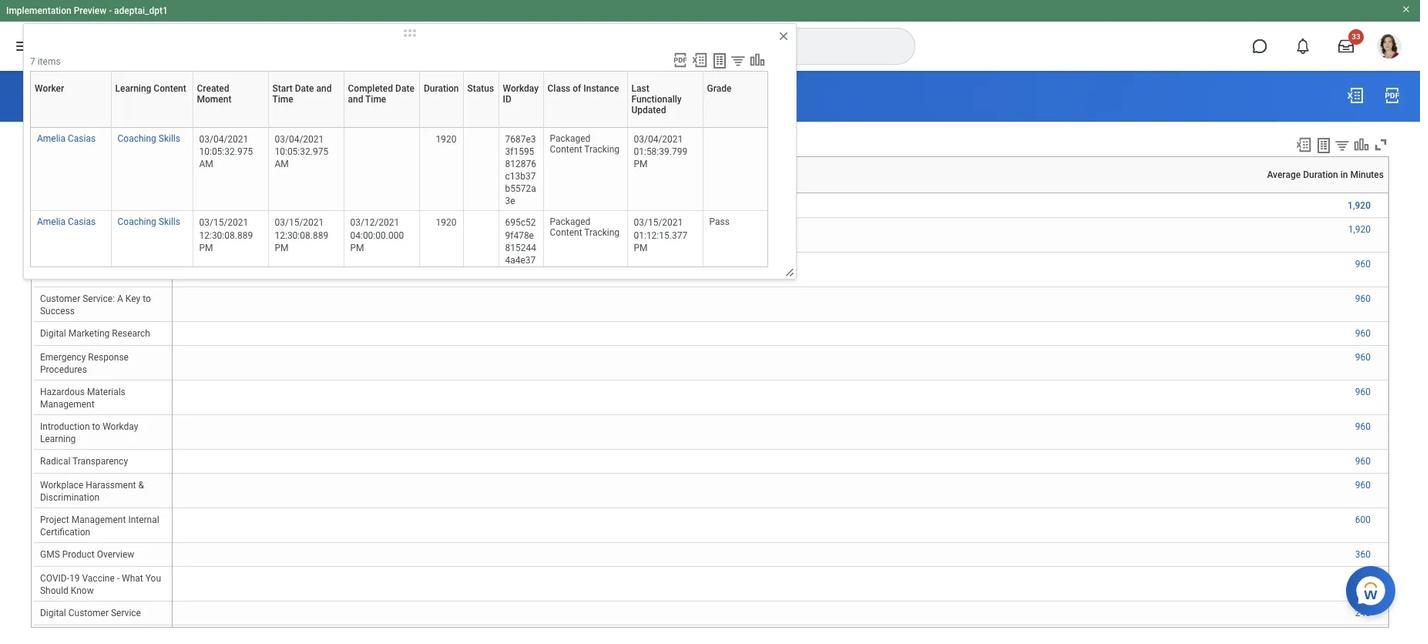 Task type: describe. For each thing, give the bounding box(es) containing it.
2 10:05:32.975 from the left
[[275, 147, 328, 157]]

7687e3 3f1595 812876 c13b37 b5572a 3e
[[505, 134, 536, 207]]

hazardous
[[40, 387, 85, 398]]

ba
[[505, 280, 515, 290]]

minutes
[[1351, 169, 1384, 180]]

average for average learning duration by content
[[31, 88, 88, 106]]

coaching for 03/04/2021 10:05:32.975 am
[[118, 133, 156, 144]]

5 960 button from the top
[[1356, 386, 1374, 399]]

workplace harassment & discrimination
[[40, 480, 146, 504]]

digital for digital customer service
[[40, 608, 66, 619]]

1 03/15/2021 12:30:08.889 pm from the left
[[199, 218, 255, 253]]

toolbar for 7 items
[[667, 52, 768, 71]]

emergency
[[40, 353, 86, 363]]

960 for 5th 960 button from the bottom
[[1356, 353, 1371, 363]]

2 240 from the top
[[1356, 608, 1371, 619]]

Search Workday  search field
[[549, 29, 883, 63]]

average for average duration in minutes
[[1267, 169, 1301, 180]]

workday for originals:
[[40, 225, 76, 235]]

7687e3
[[505, 134, 536, 145]]

duration inside "button"
[[424, 83, 459, 94]]

pm inside 03/04/2021 01:58:39.799 pm
[[634, 159, 648, 170]]

workday inside introduction to workday learning
[[103, 422, 138, 433]]

pass element
[[710, 214, 730, 228]]

customer inside customer service: a key to success
[[40, 294, 80, 305]]

1 960 button from the top
[[1356, 259, 1374, 271]]

marketing
[[68, 329, 110, 339]]

packaged content tracking element for 695c52
[[550, 214, 620, 239]]

grade button
[[707, 83, 767, 94]]

profile logan mcneil image
[[1377, 34, 1402, 62]]

class of instance button
[[548, 71, 633, 127]]

last functionally updated
[[632, 83, 682, 116]]

management inside project management internal certification
[[71, 515, 126, 526]]

digital for digital marketing research
[[40, 329, 66, 339]]

packaged content tracking element for 7687e3
[[550, 130, 620, 155]]

by
[[219, 88, 235, 106]]

big data technologies and trends
[[40, 259, 151, 282]]

covid-
[[40, 574, 69, 585]]

start date and time button
[[272, 71, 350, 127]]

content right 3f1595
[[550, 144, 582, 155]]

1,920 for 1,920 button
[[1349, 225, 1371, 235]]

amelia casias link for 03/15/2021
[[37, 214, 96, 228]]

response
[[88, 353, 129, 363]]

id
[[503, 94, 512, 105]]

status
[[467, 83, 494, 94]]

last
[[632, 83, 650, 94]]

960 for fifth 960 button
[[1356, 387, 1371, 398]]

1 12:30:08.889 from the left
[[199, 230, 253, 241]]

695c52
[[505, 218, 536, 229]]

know
[[71, 586, 94, 597]]

0 horizontal spatial duration
[[156, 88, 215, 106]]

you
[[145, 574, 161, 585]]

4 960 button from the top
[[1356, 352, 1374, 364]]

and inside the big data technologies and trends
[[134, 259, 149, 270]]

discrimination
[[40, 493, 100, 504]]

03/04/2021 01:58:39.799 pm
[[634, 134, 690, 170]]

0 vertical spatial export to worksheets image
[[711, 52, 729, 70]]

&
[[138, 480, 144, 491]]

1 03/04/2021 from the left
[[199, 134, 248, 145]]

03/15/2021 inside 03/15/2021 01:12:15.377 pm
[[634, 218, 683, 229]]

internal
[[128, 515, 159, 526]]

engagement
[[40, 237, 92, 248]]

time for start
[[272, 94, 293, 105]]

status button
[[467, 71, 504, 127]]

workday for id
[[503, 83, 539, 94]]

service
[[111, 608, 141, 619]]

960 for sixth 960 button from the top
[[1356, 422, 1371, 433]]

coaching for 03/15/2021 12:30:08.889 pm
[[118, 217, 156, 228]]

average learning duration by content link
[[31, 88, 294, 106]]

amelia casias for 03/15/2021
[[37, 217, 96, 228]]

product
[[62, 550, 95, 561]]

3e
[[505, 196, 515, 207]]

success
[[40, 306, 75, 317]]

skills inside average learning duration by content main content
[[81, 200, 103, 211]]

1 03/04/2021 10:05:32.975 am from the left
[[199, 134, 255, 170]]

content inside button
[[154, 83, 186, 94]]

digital customer service
[[40, 608, 141, 619]]

resize modal image
[[785, 267, 796, 279]]

1920 for 695c52 9f478e 815244 4a4e37 1a5b5a ba
[[436, 218, 457, 229]]

1a5b5a
[[505, 267, 536, 278]]

created moment
[[197, 83, 232, 105]]

project
[[40, 515, 69, 526]]

812876
[[505, 159, 536, 170]]

and for start date and time
[[316, 83, 332, 94]]

inbox large image
[[1339, 39, 1354, 54]]

amelia for 03/04/2021 10:05:32.975 am
[[37, 133, 66, 144]]

960 for 6th 960 button from the bottom
[[1356, 329, 1371, 339]]

0 horizontal spatial select to filter grid data image
[[730, 52, 747, 69]]

average learning duration by content main content
[[0, 71, 1421, 641]]

implementation preview -   adeptai_dpt1
[[6, 5, 168, 16]]

worker button
[[35, 71, 117, 127]]

1,920 button
[[1349, 224, 1374, 236]]

coaching skills link for 03/04/2021 10:05:32.975 am
[[118, 130, 180, 144]]

time for completed
[[365, 94, 386, 105]]

learning content
[[115, 83, 186, 94]]

coaching skills link for 03/15/2021 12:30:08.889 pm
[[118, 214, 180, 228]]

2 240 button from the top
[[1356, 608, 1374, 620]]

gms product overview
[[40, 550, 134, 561]]

and for completed date and time
[[348, 94, 363, 105]]

1920 for 7687e3 3f1595 812876 c13b37 b5572a 3e
[[436, 134, 457, 145]]

casias for 03/04/2021
[[68, 133, 96, 144]]

workday originals: engagement
[[40, 225, 119, 248]]

amelia for 03/15/2021 12:30:08.889 pm
[[37, 217, 66, 228]]

casias for 03/15/2021
[[68, 217, 96, 228]]

completed date and time button
[[348, 71, 425, 127]]

skills for 03/15/2021
[[159, 217, 180, 228]]

data
[[56, 259, 75, 270]]

2 03/15/2021 from the left
[[275, 218, 324, 229]]

start
[[272, 83, 293, 94]]

coaching skills for 03/04/2021 10:05:32.975 am
[[118, 133, 180, 144]]

transparency
[[72, 457, 128, 467]]

duration button
[[424, 71, 469, 127]]

to inside customer service: a key to success
[[143, 294, 151, 305]]

adeptai_dpt1
[[114, 5, 168, 16]]

research
[[112, 329, 150, 339]]

introduction to workday learning
[[40, 422, 141, 445]]

expand/collapse chart image inside average learning duration by content main content
[[1354, 136, 1370, 153]]

last functionally updated button
[[632, 71, 709, 127]]

1 am from the left
[[199, 159, 213, 170]]

amelia casias link for 03/04/2021
[[37, 130, 96, 144]]

b5572a
[[505, 184, 536, 194]]

workday id button
[[503, 71, 549, 127]]

33 button
[[1330, 29, 1364, 63]]

workday id
[[503, 83, 539, 105]]

packaged for 695c52 9f478e 815244 4a4e37 1a5b5a ba
[[550, 217, 591, 228]]

class of instance
[[548, 83, 619, 94]]

360
[[1356, 550, 1371, 561]]

1 10:05:32.975 from the left
[[199, 147, 253, 157]]

toolbar for 41 items
[[1289, 136, 1390, 156]]

learning inside button
[[115, 83, 151, 94]]

workplace
[[40, 480, 83, 491]]

customer service: a key to success
[[40, 294, 153, 317]]

close image
[[778, 30, 790, 42]]

packaged content tracking for 695c52
[[550, 217, 620, 239]]

preview
[[74, 5, 107, 16]]

pass
[[710, 217, 730, 228]]

items for 7 items
[[38, 56, 61, 67]]

grade
[[707, 83, 732, 94]]

management inside hazardous materials management
[[40, 400, 95, 410]]

radical transparency
[[40, 457, 128, 467]]

completed
[[348, 83, 393, 94]]

originals:
[[78, 225, 117, 235]]

packaged for 7687e3 3f1595 812876 c13b37 b5572a 3e
[[550, 133, 591, 144]]

introduction
[[40, 422, 90, 433]]

learning content button
[[115, 71, 198, 127]]

1,920 button
[[1348, 200, 1374, 212]]

view printable version (pdf) image
[[1384, 86, 1402, 105]]

packaged content tracking for 7687e3
[[550, 133, 620, 155]]



Task type: locate. For each thing, give the bounding box(es) containing it.
2 03/04/2021 from the left
[[275, 134, 324, 145]]

1,920 inside dropdown button
[[1348, 200, 1371, 211]]

0 horizontal spatial and
[[134, 259, 149, 270]]

0 vertical spatial 240
[[1356, 574, 1371, 585]]

date for completed
[[395, 83, 415, 94]]

0 vertical spatial customer
[[40, 294, 80, 305]]

1 960 from the top
[[1356, 259, 1371, 270]]

average down 7 items
[[31, 88, 88, 106]]

tracking down 'class of instance' button
[[585, 144, 620, 155]]

0 vertical spatial digital
[[40, 329, 66, 339]]

select to filter grid data image up grade button
[[730, 52, 747, 69]]

0 vertical spatial amelia
[[37, 133, 66, 144]]

skills up originals: at the top left
[[81, 200, 103, 211]]

time
[[272, 94, 293, 105], [365, 94, 386, 105]]

overview
[[97, 550, 134, 561]]

amelia up engagement
[[37, 217, 66, 228]]

date for start
[[295, 83, 314, 94]]

export to excel image
[[691, 52, 708, 69], [1296, 136, 1313, 153]]

2 amelia from the top
[[37, 217, 66, 228]]

1 packaged content tracking element from the top
[[550, 130, 620, 155]]

amelia
[[37, 133, 66, 144], [37, 217, 66, 228]]

1 horizontal spatial duration
[[424, 83, 459, 94]]

date inside completed date and time
[[395, 83, 415, 94]]

03/12/2021
[[350, 218, 400, 229]]

0 horizontal spatial average
[[31, 88, 88, 106]]

fullscreen image
[[1373, 136, 1390, 153]]

6 960 button from the top
[[1356, 421, 1374, 434]]

2 960 from the top
[[1356, 294, 1371, 305]]

1 packaged content tracking from the top
[[550, 133, 620, 155]]

03/04/2021 inside 03/04/2021 01:58:39.799 pm
[[634, 134, 683, 145]]

1 horizontal spatial 10:05:32.975
[[275, 147, 328, 157]]

coaching skills up workday originals: engagement
[[40, 200, 103, 211]]

expand/collapse chart image up grade button
[[749, 52, 766, 69]]

radical
[[40, 457, 70, 467]]

0 horizontal spatial -
[[109, 5, 112, 16]]

amelia casias up engagement
[[37, 217, 96, 228]]

960 for 8th 960 button from the top of the average learning duration by content main content
[[1356, 480, 1371, 491]]

date inside start date and time
[[295, 83, 314, 94]]

1 vertical spatial amelia casias link
[[37, 214, 96, 228]]

1 horizontal spatial -
[[117, 574, 120, 585]]

content right by
[[239, 88, 294, 106]]

1 vertical spatial 240
[[1356, 608, 1371, 619]]

c13b37
[[505, 171, 536, 182]]

960 for 8th 960 button from the bottom of the average learning duration by content main content
[[1356, 259, 1371, 270]]

3 03/15/2021 from the left
[[634, 218, 683, 229]]

1 horizontal spatial 03/15/2021 12:30:08.889 pm
[[275, 218, 331, 253]]

packaged content tracking down 'class of instance' button
[[550, 133, 620, 155]]

items right 7
[[38, 56, 61, 67]]

digital marketing research
[[40, 329, 150, 339]]

am down moment
[[199, 159, 213, 170]]

packaged
[[550, 133, 591, 144], [550, 217, 591, 228]]

instance
[[584, 83, 619, 94]]

1 vertical spatial coaching skills link
[[118, 214, 180, 228]]

pm inside 03/15/2021 01:12:15.377 pm
[[634, 243, 648, 253]]

move modal image
[[395, 24, 425, 42]]

date right completed
[[395, 83, 415, 94]]

1 vertical spatial 240 button
[[1356, 608, 1374, 620]]

2 packaged content tracking element from the top
[[550, 214, 620, 239]]

pm inside 03/12/2021 04:00:00.000 pm
[[350, 243, 364, 253]]

learning inside introduction to workday learning
[[40, 434, 76, 445]]

export to excel image right view printable version (pdf) image
[[691, 52, 708, 69]]

0 vertical spatial 240 button
[[1356, 573, 1374, 585]]

8 960 from the top
[[1356, 480, 1371, 491]]

tracking left 01:12:15.377
[[585, 228, 620, 239]]

service:
[[83, 294, 115, 305]]

packaged content tracking
[[550, 133, 620, 155], [550, 217, 620, 239]]

0 vertical spatial export to excel image
[[691, 52, 708, 69]]

content
[[154, 83, 186, 94], [239, 88, 294, 106], [550, 144, 582, 155], [550, 228, 582, 239]]

1 vertical spatial select to filter grid data image
[[1334, 137, 1351, 153]]

01:12:15.377
[[634, 230, 688, 241]]

10:05:32.975 down created moment button
[[199, 147, 253, 157]]

export to worksheets image up grade at top
[[711, 52, 729, 70]]

and right start on the left top
[[316, 83, 332, 94]]

harassment
[[86, 480, 136, 491]]

960 for 2nd 960 button
[[1356, 294, 1371, 305]]

0 horizontal spatial 03/04/2021 10:05:32.975 am
[[199, 134, 255, 170]]

1 horizontal spatial 12:30:08.889
[[275, 230, 328, 241]]

2 horizontal spatial and
[[348, 94, 363, 105]]

coaching
[[118, 133, 156, 144], [40, 200, 79, 211], [118, 217, 156, 228]]

time inside start date and time
[[272, 94, 293, 105]]

pm
[[634, 159, 648, 170], [199, 243, 213, 253], [275, 243, 289, 253], [350, 243, 364, 253], [634, 243, 648, 253]]

0 horizontal spatial time
[[272, 94, 293, 105]]

6 960 from the top
[[1356, 422, 1371, 433]]

2 vertical spatial coaching skills
[[118, 217, 180, 228]]

1 vertical spatial casias
[[68, 217, 96, 228]]

1 horizontal spatial toolbar
[[1289, 136, 1390, 156]]

2 amelia casias from the top
[[37, 217, 96, 228]]

big
[[40, 259, 53, 270]]

2 casias from the top
[[68, 217, 96, 228]]

1,920 for 1,920 dropdown button on the top right of the page
[[1348, 200, 1371, 211]]

materials
[[87, 387, 125, 398]]

0 horizontal spatial am
[[199, 159, 213, 170]]

1 horizontal spatial export to excel image
[[1296, 136, 1313, 153]]

03/04/2021 up 01:58:39.799
[[634, 134, 683, 145]]

- inside banner
[[109, 5, 112, 16]]

0 horizontal spatial date
[[295, 83, 314, 94]]

1 amelia casias from the top
[[37, 133, 96, 144]]

3 960 from the top
[[1356, 329, 1371, 339]]

1 vertical spatial 1920
[[436, 218, 457, 229]]

0 horizontal spatial 03/15/2021
[[199, 218, 248, 229]]

date right start on the left top
[[295, 83, 314, 94]]

600 button
[[1356, 514, 1374, 527]]

0 vertical spatial workday
[[503, 83, 539, 94]]

skills right originals: at the top left
[[159, 217, 180, 228]]

2 1,920 from the top
[[1349, 225, 1371, 235]]

1 horizontal spatial and
[[316, 83, 332, 94]]

2 am from the left
[[275, 159, 289, 170]]

0 vertical spatial tracking
[[585, 144, 620, 155]]

960
[[1356, 259, 1371, 270], [1356, 294, 1371, 305], [1356, 329, 1371, 339], [1356, 353, 1371, 363], [1356, 387, 1371, 398], [1356, 422, 1371, 433], [1356, 457, 1371, 467], [1356, 480, 1371, 491]]

project management internal certification
[[40, 515, 162, 538]]

1 amelia casias link from the top
[[37, 130, 96, 144]]

03/04/2021 10:05:32.975 am
[[199, 134, 255, 170], [275, 134, 331, 170]]

1,920 up 1,920 button
[[1348, 200, 1371, 211]]

close environment banner image
[[1402, 5, 1411, 14]]

to inside introduction to workday learning
[[92, 422, 100, 433]]

1 vertical spatial 1,920
[[1349, 225, 1371, 235]]

1 vertical spatial customer
[[68, 608, 109, 619]]

coaching skills link down learning content button
[[118, 130, 180, 144]]

items for 41 items
[[44, 141, 67, 152]]

worker
[[35, 83, 64, 94]]

coaching skills right originals: at the top left
[[118, 217, 180, 228]]

1 vertical spatial amelia
[[37, 217, 66, 228]]

0 vertical spatial coaching skills
[[118, 133, 180, 144]]

1 vertical spatial coaching skills
[[40, 200, 103, 211]]

0 horizontal spatial toolbar
[[667, 52, 768, 71]]

7 960 from the top
[[1356, 457, 1371, 467]]

export to worksheets image
[[711, 52, 729, 70], [1315, 136, 1333, 155]]

workday inside workday originals: engagement
[[40, 225, 76, 235]]

815244
[[505, 243, 536, 253]]

casias right 41 items at the top left of the page
[[68, 133, 96, 144]]

emergency response procedures
[[40, 353, 131, 376]]

0 horizontal spatial 03/15/2021 12:30:08.889 pm
[[199, 218, 255, 253]]

export to worksheets image up average duration in minutes
[[1315, 136, 1333, 155]]

1 vertical spatial tracking
[[585, 228, 620, 239]]

2 1920 from the top
[[436, 218, 457, 229]]

03/04/2021 10:05:32.975 am down created moment button
[[199, 134, 255, 170]]

2 time from the left
[[365, 94, 386, 105]]

toolbar up grade at top
[[667, 52, 768, 71]]

01:58:39.799
[[634, 147, 688, 157]]

0 vertical spatial 1,920
[[1348, 200, 1371, 211]]

row element
[[33, 157, 172, 193]]

03/04/2021
[[199, 134, 248, 145], [275, 134, 324, 145], [634, 134, 683, 145]]

- inside covid-19 vaccine - what you should know
[[117, 574, 120, 585]]

average
[[31, 88, 88, 106], [1267, 169, 1301, 180]]

to right key
[[143, 294, 151, 305]]

0 horizontal spatial 10:05:32.975
[[199, 147, 253, 157]]

digital down should
[[40, 608, 66, 619]]

select to filter grid data image
[[730, 52, 747, 69], [1334, 137, 1351, 153]]

1,920 down 1,920 dropdown button on the top right of the page
[[1349, 225, 1371, 235]]

1920 right 03/12/2021 04:00:00.000 pm
[[436, 218, 457, 229]]

and right start date and time
[[348, 94, 363, 105]]

amelia casias
[[37, 133, 96, 144], [37, 217, 96, 228]]

toolbar
[[667, 52, 768, 71], [1289, 136, 1390, 156]]

items right 41
[[44, 141, 67, 152]]

what
[[122, 574, 143, 585]]

0 vertical spatial toolbar
[[667, 52, 768, 71]]

1 vertical spatial packaged content tracking
[[550, 217, 620, 239]]

implementation preview -   adeptai_dpt1 banner
[[0, 0, 1421, 71]]

0 horizontal spatial to
[[92, 422, 100, 433]]

03/12/2021 04:00:00.000 pm
[[350, 218, 406, 253]]

content inside main content
[[239, 88, 294, 106]]

- for what
[[117, 574, 120, 585]]

1 horizontal spatial select to filter grid data image
[[1334, 137, 1351, 153]]

41 items
[[31, 141, 67, 152]]

packaged content tracking element right 695c52 at top left
[[550, 214, 620, 239]]

1 horizontal spatial date
[[395, 83, 415, 94]]

time inside completed date and time
[[365, 94, 386, 105]]

1 packaged from the top
[[550, 133, 591, 144]]

1 vertical spatial skills
[[81, 200, 103, 211]]

completed date and time
[[348, 83, 415, 105]]

column header inside average learning duration by content main content
[[173, 193, 1389, 194]]

tracking for 01:58:39.799
[[585, 144, 620, 155]]

coaching right originals: at the top left
[[118, 217, 156, 228]]

0 vertical spatial -
[[109, 5, 112, 16]]

0 vertical spatial 1920
[[436, 134, 457, 145]]

coaching skills for 03/15/2021 12:30:08.889 pm
[[118, 217, 180, 228]]

2 12:30:08.889 from the left
[[275, 230, 328, 241]]

5 960 from the top
[[1356, 387, 1371, 398]]

packaged content tracking right 695c52 at top left
[[550, 217, 620, 239]]

2 coaching skills link from the top
[[118, 214, 180, 228]]

0 vertical spatial amelia casias link
[[37, 130, 96, 144]]

1 1920 from the top
[[436, 134, 457, 145]]

03/04/2021 down moment
[[199, 134, 248, 145]]

1 vertical spatial items
[[44, 141, 67, 152]]

2 03/15/2021 12:30:08.889 pm from the left
[[275, 218, 331, 253]]

1 time from the left
[[272, 94, 293, 105]]

content right 9f478e
[[550, 228, 582, 239]]

toolbar inside average learning duration by content main content
[[1289, 136, 1390, 156]]

1 240 button from the top
[[1356, 573, 1374, 585]]

0 horizontal spatial export to worksheets image
[[711, 52, 729, 70]]

amelia down the worker button
[[37, 133, 66, 144]]

trends
[[40, 272, 68, 282]]

1 1,920 from the top
[[1348, 200, 1371, 211]]

12:30:08.889
[[199, 230, 253, 241], [275, 230, 328, 241]]

coaching skills
[[118, 133, 180, 144], [40, 200, 103, 211], [118, 217, 180, 228]]

created moment button
[[197, 71, 274, 127]]

functionally
[[632, 94, 682, 105]]

column header
[[173, 193, 1389, 194]]

1 horizontal spatial workday
[[103, 422, 138, 433]]

am down start date and time button
[[275, 159, 289, 170]]

03/04/2021 down start date and time button
[[275, 134, 324, 145]]

1 coaching skills link from the top
[[118, 130, 180, 144]]

03/15/2021 01:12:15.377 pm
[[634, 218, 690, 253]]

toolbar up "in"
[[1289, 136, 1390, 156]]

customer down the know
[[68, 608, 109, 619]]

and inside start date and time
[[316, 83, 332, 94]]

2 horizontal spatial duration
[[1304, 169, 1339, 180]]

management
[[40, 400, 95, 410], [71, 515, 126, 526]]

1 vertical spatial export to excel image
[[1296, 136, 1313, 153]]

0 horizontal spatial export to excel image
[[691, 52, 708, 69]]

7
[[30, 56, 35, 67]]

1 tracking from the top
[[585, 144, 620, 155]]

960 for seventh 960 button from the top
[[1356, 457, 1371, 467]]

8 960 button from the top
[[1356, 480, 1374, 492]]

0 vertical spatial expand/collapse chart image
[[749, 52, 766, 69]]

management down hazardous at the left
[[40, 400, 95, 410]]

0 vertical spatial coaching skills link
[[118, 130, 180, 144]]

1 amelia from the top
[[37, 133, 66, 144]]

360 button
[[1356, 549, 1374, 561]]

key
[[126, 294, 140, 305]]

1 casias from the top
[[68, 133, 96, 144]]

view printable version (pdf) image
[[672, 52, 689, 69]]

average left "in"
[[1267, 169, 1301, 180]]

03/04/2021 10:05:32.975 am down start date and time button
[[275, 134, 331, 170]]

600
[[1356, 515, 1371, 526]]

amelia casias for 03/04/2021
[[37, 133, 96, 144]]

workday inside workday id button
[[503, 83, 539, 94]]

2 digital from the top
[[40, 608, 66, 619]]

casias up engagement
[[68, 217, 96, 228]]

2 960 button from the top
[[1356, 293, 1374, 306]]

03/15/2021 12:30:08.889 pm
[[199, 218, 255, 253], [275, 218, 331, 253]]

tracking for 01:12:15.377
[[585, 228, 620, 239]]

2 horizontal spatial 03/15/2021
[[634, 218, 683, 229]]

workday down materials
[[103, 422, 138, 433]]

10:05:32.975
[[199, 147, 253, 157], [275, 147, 328, 157]]

notifications large image
[[1296, 39, 1311, 54]]

1 horizontal spatial expand/collapse chart image
[[1354, 136, 1370, 153]]

0 vertical spatial coaching
[[118, 133, 156, 144]]

2 horizontal spatial 03/04/2021
[[634, 134, 683, 145]]

1 horizontal spatial average
[[1267, 169, 1301, 180]]

0 vertical spatial casias
[[68, 133, 96, 144]]

2 packaged content tracking from the top
[[550, 217, 620, 239]]

items inside average learning duration by content main content
[[44, 141, 67, 152]]

1 horizontal spatial 03/04/2021
[[275, 134, 324, 145]]

2 vertical spatial skills
[[159, 217, 180, 228]]

created
[[197, 83, 229, 94]]

coaching skills link right originals: at the top left
[[118, 214, 180, 228]]

coaching skills inside average learning duration by content main content
[[40, 200, 103, 211]]

0 vertical spatial packaged content tracking element
[[550, 130, 620, 155]]

1 240 from the top
[[1356, 574, 1371, 585]]

1 horizontal spatial time
[[365, 94, 386, 105]]

packaged content tracking element down 'class of instance' button
[[550, 130, 620, 155]]

of
[[573, 83, 581, 94]]

time right start date and time button
[[365, 94, 386, 105]]

41
[[31, 141, 41, 152]]

1 vertical spatial coaching
[[40, 200, 79, 211]]

- for adeptai_dpt1
[[109, 5, 112, 16]]

1 vertical spatial average
[[1267, 169, 1301, 180]]

0 horizontal spatial 03/04/2021
[[199, 134, 248, 145]]

coaching inside average learning duration by content main content
[[40, 200, 79, 211]]

should
[[40, 586, 69, 597]]

1 digital from the top
[[40, 329, 66, 339]]

average duration in minutes
[[1267, 169, 1384, 180]]

1 vertical spatial digital
[[40, 608, 66, 619]]

1 vertical spatial workday
[[40, 225, 76, 235]]

export to excel image
[[1347, 86, 1365, 105]]

to down hazardous materials management
[[92, 422, 100, 433]]

0 horizontal spatial workday
[[40, 225, 76, 235]]

240
[[1356, 574, 1371, 585], [1356, 608, 1371, 619]]

2 tracking from the top
[[585, 228, 620, 239]]

0 vertical spatial items
[[38, 56, 61, 67]]

1 vertical spatial toolbar
[[1289, 136, 1390, 156]]

a
[[117, 294, 123, 305]]

1 vertical spatial packaged
[[550, 217, 591, 228]]

time right by
[[272, 94, 293, 105]]

1 03/15/2021 from the left
[[199, 218, 248, 229]]

justify image
[[14, 37, 32, 55]]

date
[[295, 83, 314, 94], [395, 83, 415, 94]]

implementation
[[6, 5, 71, 16]]

coaching up workday originals: engagement
[[40, 200, 79, 211]]

2 date from the left
[[395, 83, 415, 94]]

coaching down learning content button
[[118, 133, 156, 144]]

10:05:32.975 down start date and time button
[[275, 147, 328, 157]]

skills for 03/04/2021
[[159, 133, 180, 144]]

2 vertical spatial coaching
[[118, 217, 156, 228]]

1 vertical spatial management
[[71, 515, 126, 526]]

customer up success
[[40, 294, 80, 305]]

and inside completed date and time
[[348, 94, 363, 105]]

skills down learning content button
[[159, 133, 180, 144]]

1 horizontal spatial to
[[143, 294, 151, 305]]

and up key
[[134, 259, 149, 270]]

workday left class
[[503, 83, 539, 94]]

export to excel image up average duration in minutes
[[1296, 136, 1313, 153]]

packaged right 695c52 at top left
[[550, 217, 591, 228]]

2 amelia casias link from the top
[[37, 214, 96, 228]]

content left "created" on the top left of the page
[[154, 83, 186, 94]]

0 vertical spatial select to filter grid data image
[[730, 52, 747, 69]]

3 960 button from the top
[[1356, 328, 1374, 340]]

- right preview
[[109, 5, 112, 16]]

coaching skills down learning content button
[[118, 133, 180, 144]]

2 packaged from the top
[[550, 217, 591, 228]]

management down the workplace harassment & discrimination
[[71, 515, 126, 526]]

amelia casias down the worker button
[[37, 133, 96, 144]]

packaged content tracking element
[[550, 130, 620, 155], [550, 214, 620, 239]]

1 horizontal spatial export to worksheets image
[[1315, 136, 1333, 155]]

7 items
[[30, 56, 61, 67]]

-
[[109, 5, 112, 16], [117, 574, 120, 585]]

covid-19 vaccine - what you should know
[[40, 574, 163, 597]]

1 horizontal spatial 03/15/2021
[[275, 218, 324, 229]]

33
[[1352, 32, 1361, 41]]

1,920
[[1348, 200, 1371, 211], [1349, 225, 1371, 235]]

tracking
[[585, 144, 620, 155], [585, 228, 620, 239]]

gms
[[40, 550, 60, 561]]

1 vertical spatial to
[[92, 422, 100, 433]]

0 vertical spatial skills
[[159, 133, 180, 144]]

19 vaccine
[[69, 574, 115, 585]]

9f478e
[[505, 230, 534, 241]]

1 vertical spatial amelia casias
[[37, 217, 96, 228]]

1,920 inside button
[[1349, 225, 1371, 235]]

updated
[[632, 105, 666, 116]]

select to filter grid data image up "in"
[[1334, 137, 1351, 153]]

1 vertical spatial packaged content tracking element
[[550, 214, 620, 239]]

digital down success
[[40, 329, 66, 339]]

2 vertical spatial workday
[[103, 422, 138, 433]]

expand/collapse chart image left fullscreen icon
[[1354, 136, 1370, 153]]

packaged down 'class of instance' button
[[550, 133, 591, 144]]

- left what
[[117, 574, 120, 585]]

7 960 button from the top
[[1356, 456, 1374, 468]]

0 vertical spatial packaged content tracking
[[550, 133, 620, 155]]

1 horizontal spatial am
[[275, 159, 289, 170]]

0 horizontal spatial expand/collapse chart image
[[749, 52, 766, 69]]

1920 down duration "button"
[[436, 134, 457, 145]]

1 date from the left
[[295, 83, 314, 94]]

workday up engagement
[[40, 225, 76, 235]]

expand/collapse chart image
[[749, 52, 766, 69], [1354, 136, 1370, 153]]

digital
[[40, 329, 66, 339], [40, 608, 66, 619]]

4 960 from the top
[[1356, 353, 1371, 363]]

1 horizontal spatial 03/04/2021 10:05:32.975 am
[[275, 134, 331, 170]]

2 horizontal spatial workday
[[503, 83, 539, 94]]

0 vertical spatial average
[[31, 88, 88, 106]]

amelia casias link up engagement
[[37, 214, 96, 228]]

3 03/04/2021 from the left
[[634, 134, 683, 145]]

0 horizontal spatial 12:30:08.889
[[199, 230, 253, 241]]

0 vertical spatial amelia casias
[[37, 133, 96, 144]]

class
[[548, 83, 571, 94]]

2 03/04/2021 10:05:32.975 am from the left
[[275, 134, 331, 170]]

amelia casias link down the worker button
[[37, 130, 96, 144]]

amelia casias link
[[37, 130, 96, 144], [37, 214, 96, 228]]



Task type: vqa. For each thing, say whether or not it's contained in the screenshot.
leftmost the 03/04/2021 10:05:32.975 AM
yes



